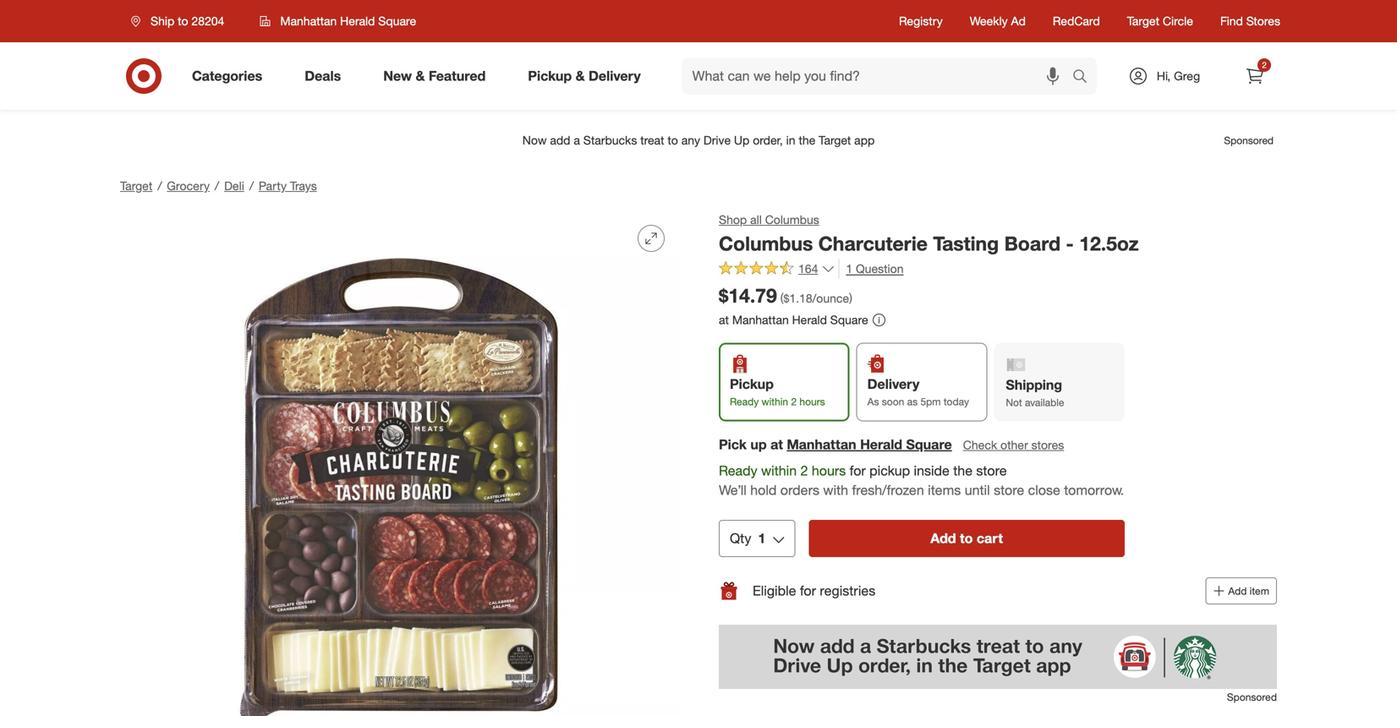 Task type: locate. For each thing, give the bounding box(es) containing it.
add
[[930, 530, 956, 547], [1228, 585, 1247, 598]]

manhattan up deals
[[280, 14, 337, 28]]

0 horizontal spatial add
[[930, 530, 956, 547]]

2 vertical spatial square
[[906, 436, 952, 453]]

1 & from the left
[[416, 68, 425, 84]]

0 vertical spatial within
[[762, 395, 788, 408]]

eligible for registries
[[753, 583, 875, 599]]

manhattan up with on the bottom of the page
[[787, 436, 856, 453]]

add left cart at right bottom
[[930, 530, 956, 547]]

1 horizontal spatial 1
[[846, 262, 853, 276]]

0 vertical spatial to
[[178, 14, 188, 28]]

hi,
[[1157, 68, 1171, 83]]

ready inside 'ready within 2 hours for pickup inside the store we'll hold orders with fresh/frozen items until store close tomorrow.'
[[719, 463, 757, 479]]

12.5oz
[[1079, 232, 1139, 255]]

0 vertical spatial advertisement element
[[107, 120, 1290, 161]]

1 vertical spatial advertisement element
[[719, 625, 1277, 689]]

1 horizontal spatial add
[[1228, 585, 1247, 598]]

2 inside 'ready within 2 hours for pickup inside the store we'll hold orders with fresh/frozen items until store close tomorrow.'
[[800, 463, 808, 479]]

add left item
[[1228, 585, 1247, 598]]

2 horizontal spatial herald
[[860, 436, 902, 453]]

within up up
[[762, 395, 788, 408]]

today
[[944, 395, 969, 408]]

1 horizontal spatial 2
[[800, 463, 808, 479]]

we'll
[[719, 482, 747, 498]]

columbus
[[765, 212, 819, 227], [719, 232, 813, 255]]

1 vertical spatial add
[[1228, 585, 1247, 598]]

delivery
[[589, 68, 641, 84], [867, 376, 919, 392]]

)
[[849, 291, 852, 306]]

1 horizontal spatial square
[[830, 312, 868, 327]]

0 vertical spatial hours
[[799, 395, 825, 408]]

grocery
[[167, 178, 210, 193]]

1 vertical spatial at
[[770, 436, 783, 453]]

1 horizontal spatial pickup
[[730, 376, 774, 392]]

& for new
[[416, 68, 425, 84]]

registries
[[820, 583, 875, 599]]

1 vertical spatial ready
[[719, 463, 757, 479]]

2 down stores
[[1262, 60, 1267, 70]]

manhattan down $14.79
[[732, 312, 789, 327]]

1 vertical spatial delivery
[[867, 376, 919, 392]]

0 horizontal spatial to
[[178, 14, 188, 28]]

1
[[846, 262, 853, 276], [758, 530, 766, 547]]

herald down $1.18 on the right top
[[792, 312, 827, 327]]

1 vertical spatial square
[[830, 312, 868, 327]]

soon
[[882, 395, 904, 408]]

manhattan herald square button
[[787, 435, 952, 454]]

to right ship
[[178, 14, 188, 28]]

for right eligible
[[800, 583, 816, 599]]

0 vertical spatial manhattan
[[280, 14, 337, 28]]

0 vertical spatial columbus
[[765, 212, 819, 227]]

What can we help you find? suggestions appear below search field
[[682, 58, 1077, 95]]

1 horizontal spatial at
[[770, 436, 783, 453]]

hours inside 'ready within 2 hours for pickup inside the store we'll hold orders with fresh/frozen items until store close tomorrow.'
[[812, 463, 846, 479]]

herald inside dropdown button
[[340, 14, 375, 28]]

2
[[1262, 60, 1267, 70], [791, 395, 797, 408], [800, 463, 808, 479]]

herald up pickup
[[860, 436, 902, 453]]

for
[[850, 463, 866, 479], [800, 583, 816, 599]]

pickup inside pickup ready within 2 hours
[[730, 376, 774, 392]]

2 horizontal spatial 2
[[1262, 60, 1267, 70]]

0 vertical spatial target
[[1127, 14, 1159, 28]]

at right up
[[770, 436, 783, 453]]

ship
[[151, 14, 174, 28]]

2 up orders
[[800, 463, 808, 479]]

1 horizontal spatial to
[[960, 530, 973, 547]]

0 horizontal spatial 2
[[791, 395, 797, 408]]

2 & from the left
[[576, 68, 585, 84]]

0 horizontal spatial 1
[[758, 530, 766, 547]]

to for add
[[960, 530, 973, 547]]

ready
[[730, 395, 759, 408], [719, 463, 757, 479]]

1 vertical spatial hours
[[812, 463, 846, 479]]

28204
[[191, 14, 224, 28]]

shipping not available
[[1006, 377, 1064, 409]]

check other stores
[[963, 438, 1064, 452]]

0 vertical spatial delivery
[[589, 68, 641, 84]]

1 vertical spatial 1
[[758, 530, 766, 547]]

1 vertical spatial pickup
[[730, 376, 774, 392]]

(
[[780, 291, 783, 306]]

1 horizontal spatial for
[[850, 463, 866, 479]]

qty 1
[[730, 530, 766, 547]]

target left grocery link
[[120, 178, 152, 193]]

0 vertical spatial for
[[850, 463, 866, 479]]

1 horizontal spatial target
[[1127, 14, 1159, 28]]

columbus down all
[[719, 232, 813, 255]]

ready up pick in the right bottom of the page
[[730, 395, 759, 408]]

1 vertical spatial store
[[994, 482, 1024, 498]]

herald up deals link
[[340, 14, 375, 28]]

$1.18
[[783, 291, 812, 306]]

pickup
[[869, 463, 910, 479]]

within
[[762, 395, 788, 408], [761, 463, 797, 479]]

1 within from the top
[[762, 395, 788, 408]]

as
[[867, 395, 879, 408]]

0 vertical spatial at
[[719, 312, 729, 327]]

0 horizontal spatial target
[[120, 178, 152, 193]]

0 horizontal spatial for
[[800, 583, 816, 599]]

1 vertical spatial for
[[800, 583, 816, 599]]

ready up we'll
[[719, 463, 757, 479]]

1 horizontal spatial delivery
[[867, 376, 919, 392]]

herald
[[340, 14, 375, 28], [792, 312, 827, 327], [860, 436, 902, 453]]

square
[[378, 14, 416, 28], [830, 312, 868, 327], [906, 436, 952, 453]]

check other stores button
[[962, 436, 1065, 454]]

store right until
[[994, 482, 1024, 498]]

hours up pick up at manhattan herald square
[[799, 395, 825, 408]]

within inside pickup ready within 2 hours
[[762, 395, 788, 408]]

circle
[[1163, 14, 1193, 28]]

tomorrow.
[[1064, 482, 1124, 498]]

0 vertical spatial ready
[[730, 395, 759, 408]]

add for add to cart
[[930, 530, 956, 547]]

new
[[383, 68, 412, 84]]

0 horizontal spatial square
[[378, 14, 416, 28]]

pickup ready within 2 hours
[[730, 376, 825, 408]]

to left cart at right bottom
[[960, 530, 973, 547]]

square up the inside
[[906, 436, 952, 453]]

2 vertical spatial herald
[[860, 436, 902, 453]]

up
[[750, 436, 767, 453]]

0 horizontal spatial at
[[719, 312, 729, 327]]

for down manhattan herald square button
[[850, 463, 866, 479]]

party trays
[[259, 178, 317, 193]]

to inside button
[[960, 530, 973, 547]]

advertisement element
[[107, 120, 1290, 161], [719, 625, 1277, 689]]

0 vertical spatial herald
[[340, 14, 375, 28]]

pick
[[719, 436, 747, 453]]

shop all columbus columbus charcuterie tasting board - 12.5oz
[[719, 212, 1139, 255]]

manhattan herald square
[[280, 14, 416, 28]]

redcard link
[[1053, 13, 1100, 30]]

hi, greg
[[1157, 68, 1200, 83]]

within up hold
[[761, 463, 797, 479]]

square up new
[[378, 14, 416, 28]]

target left circle
[[1127, 14, 1159, 28]]

1 horizontal spatial herald
[[792, 312, 827, 327]]

0 vertical spatial square
[[378, 14, 416, 28]]

1 vertical spatial target
[[120, 178, 152, 193]]

1 vertical spatial to
[[960, 530, 973, 547]]

store
[[976, 463, 1007, 479], [994, 482, 1024, 498]]

1 vertical spatial 2
[[791, 395, 797, 408]]

0 vertical spatial add
[[930, 530, 956, 547]]

0 horizontal spatial herald
[[340, 14, 375, 28]]

2 up pick up at manhattan herald square
[[791, 395, 797, 408]]

to inside dropdown button
[[178, 14, 188, 28]]

1 up ")"
[[846, 262, 853, 276]]

not
[[1006, 396, 1022, 409]]

columbus right all
[[765, 212, 819, 227]]

1 right qty
[[758, 530, 766, 547]]

featured
[[429, 68, 486, 84]]

within inside 'ready within 2 hours for pickup inside the store we'll hold orders with fresh/frozen items until store close tomorrow.'
[[761, 463, 797, 479]]

2 vertical spatial 2
[[800, 463, 808, 479]]

164 link
[[719, 259, 835, 280]]

sponsored
[[1227, 691, 1277, 704]]

square down ")"
[[830, 312, 868, 327]]

0 vertical spatial pickup
[[528, 68, 572, 84]]

search button
[[1065, 58, 1105, 98]]

1 vertical spatial herald
[[792, 312, 827, 327]]

new & featured link
[[369, 58, 507, 95]]

ready within 2 hours for pickup inside the store we'll hold orders with fresh/frozen items until store close tomorrow.
[[719, 463, 1124, 498]]

0 horizontal spatial &
[[416, 68, 425, 84]]

0 vertical spatial 2
[[1262, 60, 1267, 70]]

add for add item
[[1228, 585, 1247, 598]]

redcard
[[1053, 14, 1100, 28]]

orders
[[780, 482, 819, 498]]

1 vertical spatial within
[[761, 463, 797, 479]]

1 vertical spatial columbus
[[719, 232, 813, 255]]

at down $14.79
[[719, 312, 729, 327]]

store up until
[[976, 463, 1007, 479]]

trays
[[290, 178, 317, 193]]

tasting
[[933, 232, 999, 255]]

0 horizontal spatial pickup
[[528, 68, 572, 84]]

hours up with on the bottom of the page
[[812, 463, 846, 479]]

at manhattan herald square
[[719, 312, 868, 327]]

to
[[178, 14, 188, 28], [960, 530, 973, 547]]

weekly
[[970, 14, 1008, 28]]

2 within from the top
[[761, 463, 797, 479]]

ship to 28204
[[151, 14, 224, 28]]

inside
[[914, 463, 950, 479]]

1 horizontal spatial &
[[576, 68, 585, 84]]

2 vertical spatial manhattan
[[787, 436, 856, 453]]

at
[[719, 312, 729, 327], [770, 436, 783, 453]]



Task type: describe. For each thing, give the bounding box(es) containing it.
stores
[[1246, 14, 1280, 28]]

as
[[907, 395, 918, 408]]

board
[[1004, 232, 1060, 255]]

deli
[[224, 178, 244, 193]]

target link
[[120, 178, 152, 193]]

add to cart
[[930, 530, 1003, 547]]

find stores link
[[1220, 13, 1280, 30]]

pickup & delivery
[[528, 68, 641, 84]]

pickup & delivery link
[[514, 58, 662, 95]]

deli link
[[224, 178, 244, 193]]

add item button
[[1205, 578, 1277, 605]]

categories link
[[178, 58, 283, 95]]

ready inside pickup ready within 2 hours
[[730, 395, 759, 408]]

delivery as soon as 5pm today
[[867, 376, 969, 408]]

0 vertical spatial 1
[[846, 262, 853, 276]]

registry link
[[899, 13, 943, 30]]

& for pickup
[[576, 68, 585, 84]]

pickup for &
[[528, 68, 572, 84]]

to for ship
[[178, 14, 188, 28]]

1 vertical spatial manhattan
[[732, 312, 789, 327]]

2 horizontal spatial square
[[906, 436, 952, 453]]

find stores
[[1220, 14, 1280, 28]]

1 question link
[[838, 259, 904, 279]]

/ounce
[[812, 291, 849, 306]]

1 question
[[846, 262, 904, 276]]

pick up at manhattan herald square
[[719, 436, 952, 453]]

weekly ad
[[970, 14, 1026, 28]]

qty
[[730, 530, 751, 547]]

new & featured
[[383, 68, 486, 84]]

search
[[1065, 69, 1105, 86]]

2 link
[[1236, 58, 1274, 95]]

target for target circle
[[1127, 14, 1159, 28]]

manhattan inside dropdown button
[[280, 14, 337, 28]]

for inside 'ready within 2 hours for pickup inside the store we'll hold orders with fresh/frozen items until store close tomorrow.'
[[850, 463, 866, 479]]

registry
[[899, 14, 943, 28]]

question
[[856, 262, 904, 276]]

cart
[[977, 530, 1003, 547]]

check
[[963, 438, 997, 452]]

0 vertical spatial store
[[976, 463, 1007, 479]]

2 inside pickup ready within 2 hours
[[791, 395, 797, 408]]

164
[[798, 261, 818, 276]]

$14.79 ( $1.18 /ounce )
[[719, 284, 852, 307]]

eligible
[[753, 583, 796, 599]]

$14.79
[[719, 284, 777, 307]]

square inside dropdown button
[[378, 14, 416, 28]]

all
[[750, 212, 762, 227]]

other
[[1000, 438, 1028, 452]]

grocery link
[[167, 178, 210, 193]]

shipping
[[1006, 377, 1062, 393]]

deals
[[305, 68, 341, 84]]

hours inside pickup ready within 2 hours
[[799, 395, 825, 408]]

hold
[[750, 482, 777, 498]]

fresh/frozen
[[852, 482, 924, 498]]

add item
[[1228, 585, 1269, 598]]

weekly ad link
[[970, 13, 1026, 30]]

target circle
[[1127, 14, 1193, 28]]

until
[[965, 482, 990, 498]]

shop
[[719, 212, 747, 227]]

deals link
[[290, 58, 362, 95]]

with
[[823, 482, 848, 498]]

stores
[[1031, 438, 1064, 452]]

target circle link
[[1127, 13, 1193, 30]]

5pm
[[920, 395, 941, 408]]

the
[[953, 463, 972, 479]]

pickup for ready
[[730, 376, 774, 392]]

charcuterie
[[818, 232, 928, 255]]

categories
[[192, 68, 262, 84]]

close
[[1028, 482, 1060, 498]]

party
[[259, 178, 287, 193]]

items
[[928, 482, 961, 498]]

manhattan herald square button
[[249, 6, 427, 36]]

party trays link
[[259, 178, 317, 193]]

available
[[1025, 396, 1064, 409]]

find
[[1220, 14, 1243, 28]]

add to cart button
[[809, 520, 1125, 557]]

target for target link
[[120, 178, 152, 193]]

0 horizontal spatial delivery
[[589, 68, 641, 84]]

-
[[1066, 232, 1074, 255]]

columbus charcuterie tasting board - 12.5oz, 1 of 6 image
[[120, 211, 678, 716]]

ship to 28204 button
[[120, 6, 242, 36]]

delivery inside delivery as soon as 5pm today
[[867, 376, 919, 392]]

item
[[1250, 585, 1269, 598]]

ad
[[1011, 14, 1026, 28]]

greg
[[1174, 68, 1200, 83]]



Task type: vqa. For each thing, say whether or not it's contained in the screenshot.
Health
no



